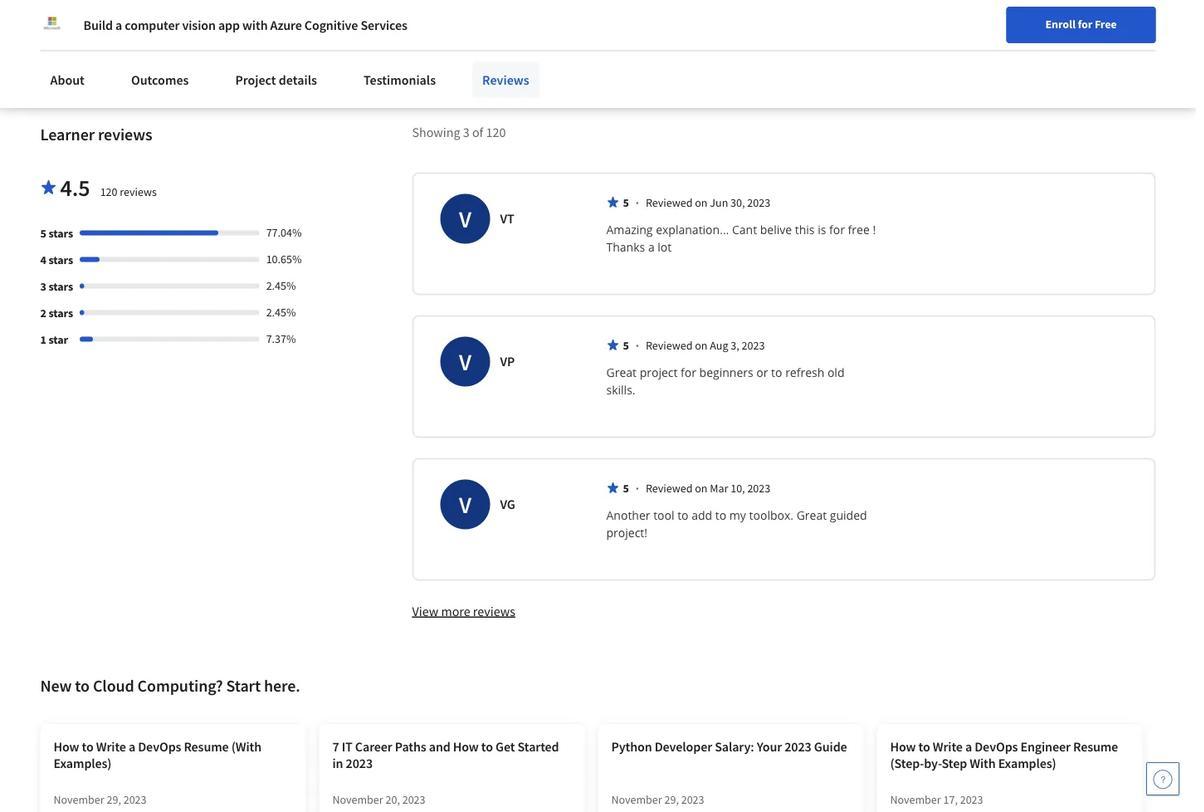 Task type: describe. For each thing, give the bounding box(es) containing it.
5 for vp
[[623, 338, 629, 353]]

29, for developer
[[665, 793, 679, 807]]

free
[[848, 222, 870, 237]]

project
[[235, 71, 276, 88]]

on for vg
[[695, 481, 708, 496]]

november for 7 it career paths and how to get started in 2023
[[333, 793, 383, 807]]

here.
[[264, 676, 300, 697]]

jun
[[710, 195, 728, 210]]

paths
[[395, 739, 427, 755]]

developer
[[655, 739, 713, 755]]

to inside how to write a devops resume (with examples)
[[82, 739, 94, 755]]

amazing explanation... cant belive this is for free ! thanks a lot
[[607, 222, 879, 255]]

for inside amazing explanation... cant belive this is for free ! thanks a lot
[[830, 222, 845, 237]]

career
[[355, 739, 393, 755]]

devops for resume
[[138, 739, 181, 755]]

showing 3 of 120
[[412, 124, 506, 141]]

outcomes link
[[121, 61, 199, 98]]

to inside 7 it career paths and how to get started in 2023
[[481, 739, 493, 755]]

started
[[518, 739, 559, 755]]

in
[[333, 755, 343, 772]]

services
[[361, 17, 408, 33]]

5 for vg
[[623, 481, 629, 496]]

2023 inside 7 it career paths and how to get started in 2023
[[346, 755, 373, 772]]

cloud
[[93, 676, 134, 697]]

microsoft image
[[40, 13, 64, 37]]

is
[[818, 222, 827, 237]]

november for how to write a devops engineer resume (step-by-step with examples)
[[891, 793, 941, 807]]

refresh
[[786, 364, 825, 380]]

reviews for 120 reviews
[[120, 184, 157, 199]]

tool
[[654, 507, 675, 523]]

on for vp
[[695, 338, 708, 353]]

20,
[[386, 793, 400, 807]]

0 vertical spatial 120
[[486, 124, 506, 141]]

how for how to write a devops resume (with examples)
[[54, 739, 79, 755]]

with
[[242, 17, 268, 33]]

view
[[412, 603, 439, 620]]

with
[[970, 755, 996, 772]]

great inside another tool to add to my toolbox. great guided project!
[[797, 507, 827, 523]]

mar
[[710, 481, 729, 496]]

resume inside how to write a devops resume (with examples)
[[184, 739, 229, 755]]

3 stars
[[40, 279, 73, 294]]

about
[[50, 71, 85, 88]]

reviewed for vt
[[646, 195, 693, 210]]

examples) inside how to write a devops resume (with examples)
[[54, 755, 112, 772]]

stars for 4 stars
[[49, 252, 73, 267]]

(with
[[231, 739, 262, 755]]

help center image
[[1153, 769, 1173, 789]]

aug
[[710, 338, 729, 353]]

how to write a devops engineer resume (step-by-step with examples)
[[891, 739, 1119, 772]]

project
[[640, 364, 678, 380]]

get
[[496, 739, 515, 755]]

!
[[873, 222, 876, 237]]

star
[[49, 332, 68, 347]]

4 stars
[[40, 252, 73, 267]]

2023 right 30,
[[748, 195, 771, 210]]

to left my
[[716, 507, 727, 523]]

azure
[[270, 17, 302, 33]]

engineer
[[1021, 739, 1071, 755]]

details
[[279, 71, 317, 88]]

salary:
[[715, 739, 754, 755]]

start
[[226, 676, 261, 697]]

more
[[441, 603, 471, 620]]

for inside great project for beginners or to refresh old skills.
[[681, 364, 697, 380]]

view more reviews link
[[412, 602, 516, 620]]

november for python developer salary: your 2023 guide
[[612, 793, 662, 807]]

a right "build"
[[115, 17, 122, 33]]

5 for vt
[[623, 195, 629, 210]]

new to cloud computing? start here.
[[40, 676, 300, 697]]

learner reviews
[[40, 124, 152, 145]]

this
[[795, 222, 815, 237]]

testimonials link
[[354, 61, 446, 98]]

120 reviews
[[100, 184, 157, 199]]

great project for beginners or to refresh old skills.
[[607, 364, 848, 398]]

7
[[333, 739, 339, 755]]

on for vt
[[695, 195, 708, 210]]

guide
[[814, 739, 847, 755]]

examples) inside how to write a devops engineer resume (step-by-step with examples)
[[999, 755, 1057, 772]]

2023 right 10,
[[748, 481, 771, 496]]

build
[[83, 17, 113, 33]]

reviewed on jun 30, 2023
[[646, 195, 771, 210]]

old
[[828, 364, 845, 380]]

python developer salary: your 2023 guide
[[612, 739, 847, 755]]

november 20, 2023
[[333, 793, 426, 807]]

python
[[612, 739, 652, 755]]

project details link
[[225, 61, 327, 98]]

coursera image
[[20, 13, 125, 40]]

amazing
[[607, 222, 653, 237]]

build a computer vision app with azure cognitive services
[[83, 17, 408, 33]]

77.04%
[[266, 225, 302, 240]]

devops for engineer
[[975, 739, 1018, 755]]

2 stars
[[40, 306, 73, 320]]

enroll for free button
[[1007, 7, 1156, 43]]

app
[[218, 17, 240, 33]]

a inside amazing explanation... cant belive this is for free ! thanks a lot
[[648, 239, 655, 255]]

2023 right 20,
[[402, 793, 426, 807]]

computer
[[125, 17, 180, 33]]

your
[[757, 739, 782, 755]]

a inside how to write a devops engineer resume (step-by-step with examples)
[[966, 739, 972, 755]]

3,
[[731, 338, 740, 353]]

5 up 4
[[40, 226, 46, 241]]

new
[[40, 676, 72, 697]]

1 horizontal spatial 3
[[463, 124, 470, 141]]

(step-
[[891, 755, 924, 772]]

10.65%
[[266, 252, 302, 266]]

computing?
[[138, 676, 223, 697]]

how to write a devops resume (with examples)
[[54, 739, 262, 772]]

write for (step-
[[933, 739, 963, 755]]

another
[[607, 507, 651, 523]]

2.45% for 2 stars
[[266, 305, 296, 320]]

testimonials
[[364, 71, 436, 88]]

4.5
[[60, 173, 90, 202]]

v for vp
[[459, 347, 472, 377]]

2 vertical spatial reviews
[[473, 603, 516, 620]]

v for vg
[[459, 490, 472, 519]]

lot
[[658, 239, 672, 255]]

2.45% for 3 stars
[[266, 278, 296, 293]]



Task type: vqa. For each thing, say whether or not it's contained in the screenshot.


Task type: locate. For each thing, give the bounding box(es) containing it.
v
[[459, 205, 472, 234], [459, 347, 472, 377], [459, 490, 472, 519]]

2 write from the left
[[933, 739, 963, 755]]

resume right engineer
[[1074, 739, 1119, 755]]

2
[[40, 306, 46, 320]]

a left lot
[[648, 239, 655, 255]]

3 on from the top
[[695, 481, 708, 496]]

cognitive
[[305, 17, 358, 33]]

to down "cloud"
[[82, 739, 94, 755]]

1 horizontal spatial great
[[797, 507, 827, 523]]

0 horizontal spatial write
[[96, 739, 126, 755]]

5 up amazing
[[623, 195, 629, 210]]

november 29, 2023
[[54, 793, 147, 807], [612, 793, 705, 807]]

about link
[[40, 61, 95, 98]]

2.45%
[[266, 278, 296, 293], [266, 305, 296, 320]]

3 left of
[[463, 124, 470, 141]]

2023 right in
[[346, 755, 373, 772]]

0 horizontal spatial examples)
[[54, 755, 112, 772]]

how inside how to write a devops engineer resume (step-by-step with examples)
[[891, 739, 916, 755]]

0 vertical spatial for
[[1078, 17, 1093, 32]]

1 stars from the top
[[49, 226, 73, 241]]

4 stars from the top
[[49, 306, 73, 320]]

1 on from the top
[[695, 195, 708, 210]]

great inside great project for beginners or to refresh old skills.
[[607, 364, 637, 380]]

stars for 2 stars
[[49, 306, 73, 320]]

1 write from the left
[[96, 739, 126, 755]]

reviewed up project
[[646, 338, 693, 353]]

how down new
[[54, 739, 79, 755]]

2023 down how to write a devops resume (with examples)
[[123, 793, 147, 807]]

2023 right 17, at bottom right
[[960, 793, 984, 807]]

2 resume from the left
[[1074, 739, 1119, 755]]

vg
[[500, 496, 515, 513]]

november 29, 2023 down developer
[[612, 793, 705, 807]]

2 vertical spatial for
[[681, 364, 697, 380]]

1 vertical spatial great
[[797, 507, 827, 523]]

reviewed up "explanation..."
[[646, 195, 693, 210]]

great left guided
[[797, 507, 827, 523]]

for right project
[[681, 364, 697, 380]]

0 vertical spatial 2.45%
[[266, 278, 296, 293]]

17,
[[944, 793, 958, 807]]

1 vertical spatial v
[[459, 347, 472, 377]]

november 29, 2023 for to
[[54, 793, 147, 807]]

29, for to
[[107, 793, 121, 807]]

showing
[[412, 124, 461, 141]]

great up the skills.
[[607, 364, 637, 380]]

1 november 29, 2023 from the left
[[54, 793, 147, 807]]

0 horizontal spatial 120
[[100, 184, 118, 199]]

1 horizontal spatial 29,
[[665, 793, 679, 807]]

to inside how to write a devops engineer resume (step-by-step with examples)
[[919, 739, 931, 755]]

november for how to write a devops resume (with examples)
[[54, 793, 104, 807]]

29, down how to write a devops resume (with examples)
[[107, 793, 121, 807]]

guided
[[830, 507, 867, 523]]

3 november from the left
[[612, 793, 662, 807]]

stars right 4
[[49, 252, 73, 267]]

reviews
[[483, 71, 529, 88]]

reviewed up "tool"
[[646, 481, 693, 496]]

explanation...
[[656, 222, 729, 237]]

stars right 2
[[49, 306, 73, 320]]

stars down 4 stars
[[49, 279, 73, 294]]

outcomes
[[131, 71, 189, 88]]

how right and
[[453, 739, 479, 755]]

v left vg
[[459, 490, 472, 519]]

2 devops from the left
[[975, 739, 1018, 755]]

stars for 3 stars
[[49, 279, 73, 294]]

reviewed for vp
[[646, 338, 693, 353]]

to left get
[[481, 739, 493, 755]]

0 horizontal spatial november 29, 2023
[[54, 793, 147, 807]]

it
[[342, 739, 353, 755]]

devops inside how to write a devops resume (with examples)
[[138, 739, 181, 755]]

1 horizontal spatial resume
[[1074, 739, 1119, 755]]

how inside how to write a devops resume (with examples)
[[54, 739, 79, 755]]

2 reviewed from the top
[[646, 338, 693, 353]]

a right the by-
[[966, 739, 972, 755]]

10,
[[731, 481, 745, 496]]

how inside 7 it career paths and how to get started in 2023
[[453, 739, 479, 755]]

menu item
[[848, 17, 955, 71]]

2023
[[748, 195, 771, 210], [742, 338, 765, 353], [748, 481, 771, 496], [785, 739, 812, 755], [346, 755, 373, 772], [123, 793, 147, 807], [402, 793, 426, 807], [681, 793, 705, 807], [960, 793, 984, 807]]

to right or on the right of the page
[[771, 364, 783, 380]]

view more reviews
[[412, 603, 516, 620]]

1 horizontal spatial examples)
[[999, 755, 1057, 772]]

0 vertical spatial reviewed
[[646, 195, 693, 210]]

0 vertical spatial great
[[607, 364, 637, 380]]

7 it career paths and how to get started in 2023
[[333, 739, 559, 772]]

5 stars
[[40, 226, 73, 241]]

1 horizontal spatial write
[[933, 739, 963, 755]]

stars
[[49, 226, 73, 241], [49, 252, 73, 267], [49, 279, 73, 294], [49, 306, 73, 320]]

to right new
[[75, 676, 90, 697]]

2.45% down 10.65%
[[266, 278, 296, 293]]

1 vertical spatial 120
[[100, 184, 118, 199]]

reviews link
[[473, 61, 539, 98]]

reviews for learner reviews
[[98, 124, 152, 145]]

for left free
[[1078, 17, 1093, 32]]

2 2.45% from the top
[[266, 305, 296, 320]]

2 horizontal spatial how
[[891, 739, 916, 755]]

for inside button
[[1078, 17, 1093, 32]]

2 on from the top
[[695, 338, 708, 353]]

2 vertical spatial reviewed
[[646, 481, 693, 496]]

examples) right with
[[999, 755, 1057, 772]]

1 reviewed from the top
[[646, 195, 693, 210]]

for
[[1078, 17, 1093, 32], [830, 222, 845, 237], [681, 364, 697, 380]]

project details
[[235, 71, 317, 88]]

0 horizontal spatial great
[[607, 364, 637, 380]]

on left mar
[[695, 481, 708, 496]]

1 horizontal spatial for
[[830, 222, 845, 237]]

a inside how to write a devops resume (with examples)
[[129, 739, 135, 755]]

v for vt
[[459, 205, 472, 234]]

1
[[40, 332, 46, 347]]

2 november from the left
[[333, 793, 383, 807]]

v left the vt
[[459, 205, 472, 234]]

1 vertical spatial reviewed
[[646, 338, 693, 353]]

to left step
[[919, 739, 931, 755]]

2 how from the left
[[453, 739, 479, 755]]

1 horizontal spatial how
[[453, 739, 479, 755]]

1 how from the left
[[54, 739, 79, 755]]

0 horizontal spatial devops
[[138, 739, 181, 755]]

1 horizontal spatial devops
[[975, 739, 1018, 755]]

reviewed on mar 10, 2023
[[646, 481, 771, 496]]

1 2.45% from the top
[[266, 278, 296, 293]]

november 17, 2023
[[891, 793, 984, 807]]

2 november 29, 2023 from the left
[[612, 793, 705, 807]]

devops down new to cloud computing? start here.
[[138, 739, 181, 755]]

november 29, 2023 down how to write a devops resume (with examples)
[[54, 793, 147, 807]]

toolbox.
[[749, 507, 794, 523]]

stars up 4 stars
[[49, 226, 73, 241]]

on left the jun
[[695, 195, 708, 210]]

0 vertical spatial 3
[[463, 124, 470, 141]]

1 vertical spatial on
[[695, 338, 708, 353]]

reviews right "4.5"
[[120, 184, 157, 199]]

write down "cloud"
[[96, 739, 126, 755]]

resume
[[184, 739, 229, 755], [1074, 739, 1119, 755]]

2 vertical spatial v
[[459, 490, 472, 519]]

0 vertical spatial reviews
[[98, 124, 152, 145]]

4
[[40, 252, 46, 267]]

devops
[[138, 739, 181, 755], [975, 739, 1018, 755]]

of
[[472, 124, 484, 141]]

reviews up 120 reviews
[[98, 124, 152, 145]]

2.45% up 7.37%
[[266, 305, 296, 320]]

1 examples) from the left
[[54, 755, 112, 772]]

3 how from the left
[[891, 739, 916, 755]]

1 resume from the left
[[184, 739, 229, 755]]

how for how to write a devops engineer resume (step-by-step with examples)
[[891, 739, 916, 755]]

reviewed for vg
[[646, 481, 693, 496]]

vp
[[500, 354, 515, 370]]

november
[[54, 793, 104, 807], [333, 793, 383, 807], [612, 793, 662, 807], [891, 793, 941, 807]]

2 stars from the top
[[49, 252, 73, 267]]

to inside great project for beginners or to refresh old skills.
[[771, 364, 783, 380]]

for right is
[[830, 222, 845, 237]]

and
[[429, 739, 451, 755]]

how left the by-
[[891, 739, 916, 755]]

30,
[[731, 195, 745, 210]]

2 v from the top
[[459, 347, 472, 377]]

resume left (with
[[184, 739, 229, 755]]

1 vertical spatial 3
[[40, 279, 46, 294]]

5
[[623, 195, 629, 210], [40, 226, 46, 241], [623, 338, 629, 353], [623, 481, 629, 496]]

3 up 2
[[40, 279, 46, 294]]

another tool to add to my toolbox. great guided project!
[[607, 507, 870, 541]]

1 horizontal spatial november 29, 2023
[[612, 793, 705, 807]]

devops right step
[[975, 739, 1018, 755]]

3 stars from the top
[[49, 279, 73, 294]]

1 star
[[40, 332, 68, 347]]

vt
[[500, 211, 515, 227]]

1 29, from the left
[[107, 793, 121, 807]]

how
[[54, 739, 79, 755], [453, 739, 479, 755], [891, 739, 916, 755]]

1 v from the top
[[459, 205, 472, 234]]

2 29, from the left
[[665, 793, 679, 807]]

to left 'add'
[[678, 507, 689, 523]]

0 horizontal spatial for
[[681, 364, 697, 380]]

2023 down developer
[[681, 793, 705, 807]]

a down "cloud"
[[129, 739, 135, 755]]

5 up another
[[623, 481, 629, 496]]

0 horizontal spatial how
[[54, 739, 79, 755]]

write inside how to write a devops engineer resume (step-by-step with examples)
[[933, 739, 963, 755]]

0 horizontal spatial 29,
[[107, 793, 121, 807]]

2023 right your
[[785, 739, 812, 755]]

0 vertical spatial on
[[695, 195, 708, 210]]

0 horizontal spatial resume
[[184, 739, 229, 755]]

3 reviewed from the top
[[646, 481, 693, 496]]

1 november from the left
[[54, 793, 104, 807]]

1 vertical spatial for
[[830, 222, 845, 237]]

my
[[730, 507, 746, 523]]

belive
[[760, 222, 792, 237]]

7.37%
[[266, 331, 296, 346]]

project!
[[607, 525, 648, 541]]

1 vertical spatial reviews
[[120, 184, 157, 199]]

reviewed
[[646, 195, 693, 210], [646, 338, 693, 353], [646, 481, 693, 496]]

by-
[[924, 755, 942, 772]]

reviews right more
[[473, 603, 516, 620]]

1 horizontal spatial 120
[[486, 124, 506, 141]]

2 vertical spatial on
[[695, 481, 708, 496]]

2023 right '3,'
[[742, 338, 765, 353]]

120 right of
[[486, 124, 506, 141]]

v left vp
[[459, 347, 472, 377]]

None search field
[[237, 10, 511, 44]]

1 devops from the left
[[138, 739, 181, 755]]

add
[[692, 507, 713, 523]]

1 vertical spatial 2.45%
[[266, 305, 296, 320]]

5 up the skills.
[[623, 338, 629, 353]]

0 horizontal spatial 3
[[40, 279, 46, 294]]

29, down developer
[[665, 793, 679, 807]]

2 horizontal spatial for
[[1078, 17, 1093, 32]]

great
[[607, 364, 637, 380], [797, 507, 827, 523]]

write for examples)
[[96, 739, 126, 755]]

write inside how to write a devops resume (with examples)
[[96, 739, 126, 755]]

120 right "4.5"
[[100, 184, 118, 199]]

0 vertical spatial v
[[459, 205, 472, 234]]

2 examples) from the left
[[999, 755, 1057, 772]]

devops inside how to write a devops engineer resume (step-by-step with examples)
[[975, 739, 1018, 755]]

cant
[[732, 222, 757, 237]]

thanks
[[607, 239, 645, 255]]

enroll
[[1046, 17, 1076, 32]]

write left with
[[933, 739, 963, 755]]

stars for 5 stars
[[49, 226, 73, 241]]

enroll for free
[[1046, 17, 1117, 32]]

3 v from the top
[[459, 490, 472, 519]]

on left aug
[[695, 338, 708, 353]]

november 29, 2023 for developer
[[612, 793, 705, 807]]

step
[[942, 755, 968, 772]]

4 november from the left
[[891, 793, 941, 807]]

resume inside how to write a devops engineer resume (step-by-step with examples)
[[1074, 739, 1119, 755]]

a
[[115, 17, 122, 33], [648, 239, 655, 255], [129, 739, 135, 755], [966, 739, 972, 755]]

write
[[96, 739, 126, 755], [933, 739, 963, 755]]

or
[[757, 364, 768, 380]]

examples) down new
[[54, 755, 112, 772]]



